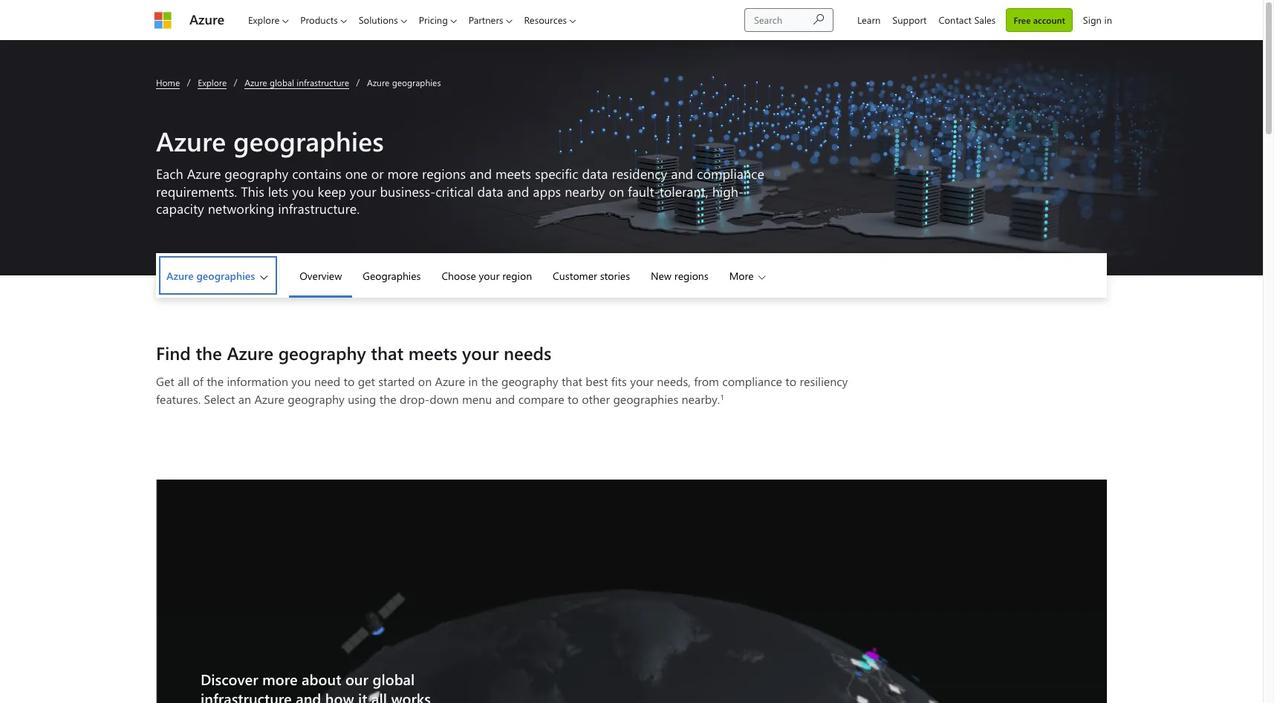 Task type: locate. For each thing, give the bounding box(es) containing it.
resiliency
[[800, 374, 848, 389]]

0 horizontal spatial more
[[262, 670, 298, 690]]

select
[[204, 392, 235, 407]]

2 horizontal spatial to
[[786, 374, 797, 389]]

infrastructure
[[297, 77, 349, 88], [201, 689, 292, 704]]

1 horizontal spatial in
[[1104, 13, 1112, 26]]

0 vertical spatial more
[[387, 165, 418, 183]]

residency
[[612, 165, 667, 183]]

0 horizontal spatial on
[[418, 374, 432, 389]]

0 vertical spatial azure geographies
[[367, 77, 441, 88]]

support
[[893, 13, 927, 26]]

down
[[430, 392, 459, 407]]

1 horizontal spatial that
[[562, 374, 582, 389]]

that up started
[[371, 341, 404, 365]]

all inside 'get all of the information you need to get started on azure in the geography that best fits your needs, from compliance to resiliency features. select an azure geography using the drop-down menu and compare to other geographies nearby.'
[[178, 374, 189, 389]]

your inside 'get all of the information you need to get started on azure in the geography that best fits your needs, from compliance to resiliency features. select an azure geography using the drop-down menu and compare to other geographies nearby.'
[[630, 374, 654, 389]]

0 vertical spatial compliance
[[697, 165, 764, 183]]

high-
[[712, 182, 744, 200]]

meets left apps
[[495, 165, 531, 183]]

1 horizontal spatial on
[[609, 182, 624, 200]]

learn link
[[851, 0, 887, 39]]

on inside azure geographies each azure geography contains one or more regions and meets specific data residency and compliance requirements. this lets you keep your business-critical data and apps nearby on fault-tolerant, high- capacity networking infrastructure.
[[609, 182, 624, 200]]

resources button
[[518, 0, 582, 39]]

azure right explore link
[[245, 77, 267, 88]]

new
[[651, 269, 672, 283]]

explore inside dropdown button
[[248, 13, 280, 26]]

new regions
[[651, 269, 709, 283]]

1 vertical spatial azure geographies
[[166, 269, 255, 283]]

compare
[[518, 392, 564, 407]]

sign
[[1083, 13, 1102, 26]]

explore left products
[[248, 13, 280, 26]]

1 vertical spatial that
[[562, 374, 582, 389]]

find
[[156, 341, 191, 365]]

you left need
[[291, 374, 311, 389]]

geographies
[[392, 77, 441, 88], [233, 123, 384, 158], [196, 269, 255, 283], [613, 392, 678, 407]]

on left fault-
[[609, 182, 624, 200]]

capacity
[[156, 200, 204, 218]]

explore
[[248, 13, 280, 26], [198, 77, 227, 88]]

regions
[[422, 165, 466, 183], [674, 269, 709, 283]]

customer stories link
[[542, 254, 640, 298]]

0 vertical spatial you
[[292, 182, 314, 200]]

and inside 'get all of the information you need to get started on azure in the geography that best fits your needs, from compliance to resiliency features. select an azure geography using the drop-down menu and compare to other geographies nearby.'
[[495, 392, 515, 407]]

0 vertical spatial on
[[609, 182, 624, 200]]

tolerant,
[[660, 182, 709, 200]]

your left region
[[479, 269, 500, 283]]

1 vertical spatial compliance
[[722, 374, 782, 389]]

on inside 'get all of the information you need to get started on azure in the geography that best fits your needs, from compliance to resiliency features. select an azure geography using the drop-down menu and compare to other geographies nearby.'
[[418, 374, 432, 389]]

1
[[720, 392, 724, 403]]

regions right new
[[674, 269, 709, 283]]

1 vertical spatial infrastructure
[[201, 689, 292, 704]]

your right keep
[[350, 182, 376, 200]]

1 vertical spatial on
[[418, 374, 432, 389]]

all
[[178, 374, 189, 389], [371, 689, 387, 704]]

0 horizontal spatial meets
[[408, 341, 457, 365]]

1 vertical spatial you
[[291, 374, 311, 389]]

stories
[[600, 269, 630, 283]]

1 horizontal spatial more
[[387, 165, 418, 183]]

in right the sign
[[1104, 13, 1112, 26]]

azure right each
[[187, 165, 221, 183]]

1 vertical spatial meets
[[408, 341, 457, 365]]

works
[[391, 689, 431, 704]]

0 horizontal spatial global
[[270, 77, 294, 88]]

0 horizontal spatial infrastructure
[[201, 689, 292, 704]]

geographies up contains
[[233, 123, 384, 158]]

0 vertical spatial explore
[[248, 13, 280, 26]]

geography up need
[[278, 341, 366, 365]]

and
[[470, 165, 492, 183], [671, 165, 693, 183], [507, 182, 529, 200], [495, 392, 515, 407], [296, 689, 321, 704]]

geography inside azure geographies each azure geography contains one or more regions and meets specific data residency and compliance requirements. this lets you keep your business-critical data and apps nearby on fault-tolerant, high- capacity networking infrastructure.
[[225, 165, 288, 183]]

compliance inside 'get all of the information you need to get started on azure in the geography that best fits your needs, from compliance to resiliency features. select an azure geography using the drop-down menu and compare to other geographies nearby.'
[[722, 374, 782, 389]]

region
[[502, 269, 532, 283]]

on up drop-
[[418, 374, 432, 389]]

you inside 'get all of the information you need to get started on azure in the geography that best fits your needs, from compliance to resiliency features. select an azure geography using the drop-down menu and compare to other geographies nearby.'
[[291, 374, 311, 389]]

the right the of
[[207, 374, 224, 389]]

1 horizontal spatial to
[[568, 392, 579, 407]]

0 horizontal spatial explore
[[198, 77, 227, 88]]

meets up started
[[408, 341, 457, 365]]

compliance
[[697, 165, 764, 183], [722, 374, 782, 389]]

it
[[358, 689, 367, 704]]

business-
[[380, 182, 436, 200]]

how
[[325, 689, 354, 704]]

1 horizontal spatial meets
[[495, 165, 531, 183]]

1 horizontal spatial regions
[[674, 269, 709, 283]]

0 vertical spatial in
[[1104, 13, 1112, 26]]

to left resiliency
[[786, 374, 797, 389]]

azure down 'solutions' at the top
[[367, 77, 390, 88]]

each
[[156, 165, 183, 183]]

data right specific
[[582, 165, 608, 183]]

global down explore dropdown button
[[270, 77, 294, 88]]

you inside azure geographies each azure geography contains one or more regions and meets specific data residency and compliance requirements. this lets you keep your business-critical data and apps nearby on fault-tolerant, high- capacity networking infrastructure.
[[292, 182, 314, 200]]

an
[[238, 392, 251, 407]]

1 horizontal spatial explore
[[248, 13, 280, 26]]

0 horizontal spatial to
[[344, 374, 355, 389]]

azure left explore dropdown button
[[189, 10, 224, 28]]

more left about at the bottom
[[262, 670, 298, 690]]

in up menu
[[468, 374, 478, 389]]

home link
[[156, 77, 180, 88]]

or
[[371, 165, 384, 183]]

azure up each
[[156, 123, 226, 158]]

Global search field
[[744, 8, 834, 32]]

azure down capacity
[[166, 269, 194, 283]]

that left the best
[[562, 374, 582, 389]]

0 horizontal spatial regions
[[422, 165, 466, 183]]

1 vertical spatial explore
[[198, 77, 227, 88]]

that
[[371, 341, 404, 365], [562, 374, 582, 389]]

geography up the networking
[[225, 165, 288, 183]]

geography
[[225, 165, 288, 183], [278, 341, 366, 365], [502, 374, 558, 389], [288, 392, 345, 407]]

0 horizontal spatial all
[[178, 374, 189, 389]]

1 horizontal spatial all
[[371, 689, 387, 704]]

critical
[[436, 182, 474, 200]]

all right it
[[371, 689, 387, 704]]

Search azure.com text field
[[744, 8, 834, 32]]

geographies down fits
[[613, 392, 678, 407]]

discover
[[201, 670, 258, 690]]

pricing
[[419, 13, 448, 26]]

1 vertical spatial in
[[468, 374, 478, 389]]

0 vertical spatial that
[[371, 341, 404, 365]]

customer stories
[[553, 269, 630, 283]]

data right critical
[[477, 182, 503, 200]]

all left the of
[[178, 374, 189, 389]]

more inside azure geographies each azure geography contains one or more regions and meets specific data residency and compliance requirements. this lets you keep your business-critical data and apps nearby on fault-tolerant, high- capacity networking infrastructure.
[[387, 165, 418, 183]]

azure geographies button
[[156, 254, 280, 298]]

to
[[344, 374, 355, 389], [786, 374, 797, 389], [568, 392, 579, 407]]

azure geographies down the networking
[[166, 269, 255, 283]]

contact sales link
[[933, 0, 1002, 39]]

0 horizontal spatial azure geographies
[[166, 269, 255, 283]]

you right lets
[[292, 182, 314, 200]]

one
[[345, 165, 368, 183]]

geographies down the networking
[[196, 269, 255, 283]]

explore right "home" 'link'
[[198, 77, 227, 88]]

1 horizontal spatial infrastructure
[[297, 77, 349, 88]]

more button
[[719, 254, 773, 298]]

your right fits
[[630, 374, 654, 389]]

geographies down pricing
[[392, 77, 441, 88]]

fault-
[[628, 182, 660, 200]]

1 vertical spatial global
[[373, 670, 415, 690]]

0 vertical spatial all
[[178, 374, 189, 389]]

products
[[300, 13, 338, 26]]

0 vertical spatial regions
[[422, 165, 466, 183]]

1 vertical spatial all
[[371, 689, 387, 704]]

that inside 'get all of the information you need to get started on azure in the geography that best fits your needs, from compliance to resiliency features. select an azure geography using the drop-down menu and compare to other geographies nearby.'
[[562, 374, 582, 389]]

networking
[[208, 200, 274, 218]]

get
[[156, 374, 174, 389]]

more
[[387, 165, 418, 183], [262, 670, 298, 690]]

support link
[[887, 0, 933, 39]]

meets inside azure geographies each azure geography contains one or more regions and meets specific data residency and compliance requirements. this lets you keep your business-critical data and apps nearby on fault-tolerant, high- capacity networking infrastructure.
[[495, 165, 531, 183]]

started
[[378, 374, 415, 389]]

the
[[196, 341, 222, 365], [207, 374, 224, 389], [481, 374, 498, 389], [380, 392, 397, 407]]

drop-
[[400, 392, 430, 407]]

contains
[[292, 165, 342, 183]]

requirements.
[[156, 182, 237, 200]]

0 vertical spatial meets
[[495, 165, 531, 183]]

azure
[[189, 10, 224, 28], [245, 77, 267, 88], [367, 77, 390, 88], [156, 123, 226, 158], [187, 165, 221, 183], [166, 269, 194, 283], [227, 341, 273, 365], [435, 374, 465, 389], [254, 392, 285, 407]]

0 horizontal spatial in
[[468, 374, 478, 389]]

1 vertical spatial more
[[262, 670, 298, 690]]

azure geographies down the solutions dropdown button
[[367, 77, 441, 88]]

data
[[582, 165, 608, 183], [477, 182, 503, 200]]

of
[[193, 374, 203, 389]]

more right or
[[387, 165, 418, 183]]

to left get
[[344, 374, 355, 389]]

choose your region
[[442, 269, 532, 283]]

in inside 'get all of the information you need to get started on azure in the geography that best fits your needs, from compliance to resiliency features. select an azure geography using the drop-down menu and compare to other geographies nearby.'
[[468, 374, 478, 389]]

to left other
[[568, 392, 579, 407]]

sign in link
[[1077, 0, 1118, 39]]

regions right or
[[422, 165, 466, 183]]

meets
[[495, 165, 531, 183], [408, 341, 457, 365]]

other
[[582, 392, 610, 407]]

1 horizontal spatial global
[[373, 670, 415, 690]]

global right it
[[373, 670, 415, 690]]



Task type: vqa. For each thing, say whether or not it's contained in the screenshot.
all in Get All Of The Information You Need To Get Started On Azure In The Geography That Best Fits Your Needs, From Compliance To Resiliency Features. Select An Azure Geography Using The Drop-Down Menu And Compare To Other Geographies Nearby.
yes



Task type: describe. For each thing, give the bounding box(es) containing it.
0 vertical spatial global
[[270, 77, 294, 88]]

information
[[227, 374, 288, 389]]

geographies link
[[352, 254, 431, 298]]

azure global infrastructure link
[[245, 77, 349, 88]]

solutions button
[[353, 0, 413, 39]]

nearby
[[565, 182, 605, 200]]

and inside "discover more about our global infrastructure and how it all works"
[[296, 689, 321, 704]]

azure inside primary element
[[189, 10, 224, 28]]

overview link
[[289, 254, 352, 298]]

explore button
[[242, 0, 294, 39]]

specific
[[535, 165, 578, 183]]

apps
[[533, 182, 561, 200]]

explore link
[[198, 77, 227, 88]]

more
[[729, 269, 754, 283]]

geographies inside 'get all of the information you need to get started on azure in the geography that best fits your needs, from compliance to resiliency features. select an azure geography using the drop-down menu and compare to other geographies nearby.'
[[613, 392, 678, 407]]

get all of the information you need to get started on azure in the geography that best fits your needs, from compliance to resiliency features. select an azure geography using the drop-down menu and compare to other geographies nearby.
[[156, 374, 848, 407]]

the up menu
[[481, 374, 498, 389]]

infrastructure.
[[278, 200, 360, 218]]

about
[[302, 670, 341, 690]]

new regions link
[[640, 254, 719, 298]]

from
[[694, 374, 719, 389]]

azure geographies each azure geography contains one or more regions and meets specific data residency and compliance requirements. this lets you keep your business-critical data and apps nearby on fault-tolerant, high- capacity networking infrastructure.
[[156, 123, 764, 218]]

this
[[241, 182, 264, 200]]

geographies inside azure geographies each azure geography contains one or more regions and meets specific data residency and compliance requirements. this lets you keep your business-critical data and apps nearby on fault-tolerant, high- capacity networking infrastructure.
[[233, 123, 384, 158]]

resources
[[524, 13, 567, 26]]

choose your region link
[[431, 254, 542, 298]]

azure global infrastructure
[[245, 77, 349, 88]]

keep
[[318, 182, 346, 200]]

contact
[[939, 13, 972, 26]]

azure up down
[[435, 374, 465, 389]]

fits
[[611, 374, 627, 389]]

learn
[[857, 13, 881, 26]]

sales
[[974, 13, 996, 26]]

global inside "discover more about our global infrastructure and how it all works"
[[373, 670, 415, 690]]

lets
[[268, 182, 288, 200]]

azure down information
[[254, 392, 285, 407]]

primary element
[[145, 0, 591, 39]]

best
[[586, 374, 608, 389]]

partners
[[469, 13, 503, 26]]

your inside azure geographies each azure geography contains one or more regions and meets specific data residency and compliance requirements. this lets you keep your business-critical data and apps nearby on fault-tolerant, high- capacity networking infrastructure.
[[350, 182, 376, 200]]

nearby.
[[682, 392, 720, 407]]

pricing button
[[413, 0, 463, 39]]

features.
[[156, 392, 201, 407]]

need
[[314, 374, 340, 389]]

0 horizontal spatial data
[[477, 182, 503, 200]]

0 horizontal spatial that
[[371, 341, 404, 365]]

overview
[[300, 269, 342, 283]]

0 vertical spatial infrastructure
[[297, 77, 349, 88]]

azure inside dropdown button
[[166, 269, 194, 283]]

needs,
[[657, 374, 691, 389]]

our
[[345, 670, 368, 690]]

get
[[358, 374, 375, 389]]

choose
[[442, 269, 476, 283]]

1 horizontal spatial azure geographies
[[367, 77, 441, 88]]

geographies inside azure geographies dropdown button
[[196, 269, 255, 283]]

regions inside azure geographies each azure geography contains one or more regions and meets specific data residency and compliance requirements. this lets you keep your business-critical data and apps nearby on fault-tolerant, high- capacity networking infrastructure.
[[422, 165, 466, 183]]

1 horizontal spatial data
[[582, 165, 608, 183]]

discover more about our global infrastructure and how it all works
[[201, 670, 431, 704]]

geography down need
[[288, 392, 345, 407]]

azure up information
[[227, 341, 273, 365]]

the up the of
[[196, 341, 222, 365]]

azure link
[[189, 10, 224, 30]]

home
[[156, 77, 180, 88]]

menu
[[462, 392, 492, 407]]

needs
[[504, 341, 551, 365]]

products button
[[294, 0, 353, 39]]

more inside "discover more about our global infrastructure and how it all works"
[[262, 670, 298, 690]]

geographies
[[363, 269, 421, 283]]

contact sales
[[939, 13, 996, 26]]

partners button
[[463, 0, 518, 39]]

free account
[[1014, 14, 1065, 26]]

customer
[[553, 269, 597, 283]]

the down started
[[380, 392, 397, 407]]

compliance inside azure geographies each azure geography contains one or more regions and meets specific data residency and compliance requirements. this lets you keep your business-critical data and apps nearby on fault-tolerant, high- capacity networking infrastructure.
[[697, 165, 764, 183]]

geography up compare
[[502, 374, 558, 389]]

all inside "discover more about our global infrastructure and how it all works"
[[371, 689, 387, 704]]

find the azure geography that meets your needs
[[156, 341, 551, 365]]

account
[[1033, 14, 1065, 26]]

free
[[1014, 14, 1031, 26]]

1 vertical spatial regions
[[674, 269, 709, 283]]

azure geographies inside dropdown button
[[166, 269, 255, 283]]

free account link
[[1006, 8, 1073, 32]]

your up 'get all of the information you need to get started on azure in the geography that best fits your needs, from compliance to resiliency features. select an azure geography using the drop-down menu and compare to other geographies nearby.'
[[462, 341, 499, 365]]

using
[[348, 392, 376, 407]]

solutions
[[359, 13, 398, 26]]

sign in
[[1083, 13, 1112, 26]]

infrastructure inside "discover more about our global infrastructure and how it all works"
[[201, 689, 292, 704]]



